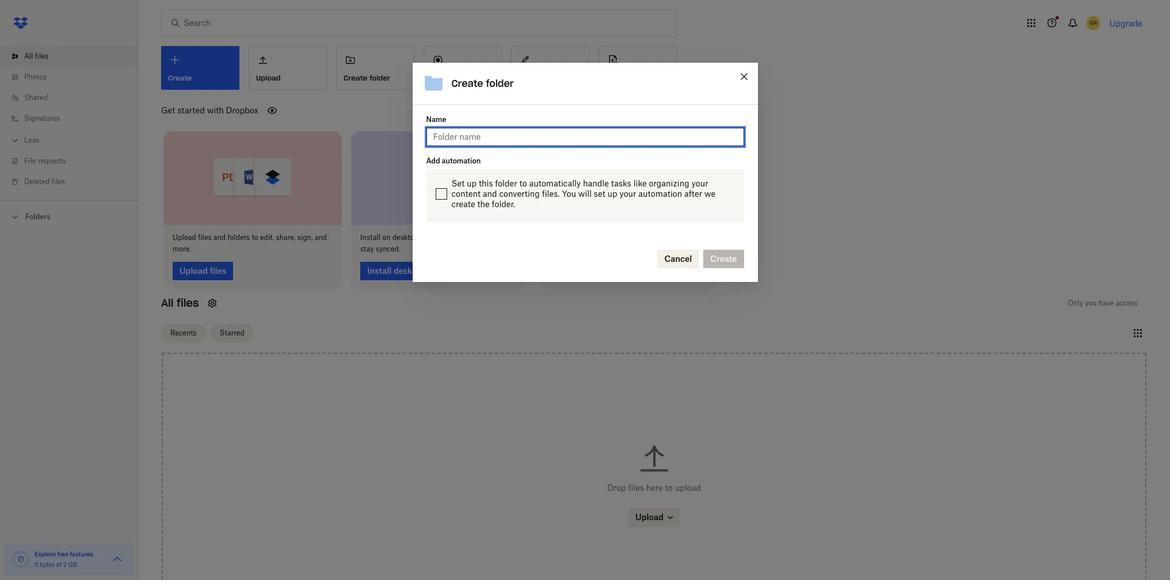 Task type: locate. For each thing, give the bounding box(es) containing it.
files inside install on desktop to work on files offline and stay synced.
[[457, 233, 470, 241]]

and inside install on desktop to work on files offline and stay synced.
[[494, 233, 507, 241]]

0 horizontal spatial create
[[344, 74, 367, 82]]

1 vertical spatial automation
[[638, 189, 682, 198]]

name
[[426, 115, 446, 124]]

create folder
[[344, 74, 390, 82], [451, 78, 514, 89]]

your
[[691, 178, 708, 188], [619, 189, 636, 198]]

shared link
[[9, 87, 138, 108]]

0 horizontal spatial up
[[467, 178, 477, 188]]

all inside "link"
[[24, 52, 33, 60]]

deleted files link
[[9, 172, 138, 192]]

0 vertical spatial automation
[[442, 156, 481, 165]]

and
[[483, 189, 497, 198], [213, 233, 226, 241], [315, 233, 327, 241], [494, 233, 507, 241]]

1 vertical spatial your
[[619, 189, 636, 198]]

files inside upload files and folders to edit, share, sign, and more.
[[198, 233, 212, 241]]

to right here
[[665, 483, 673, 492]]

1 horizontal spatial up
[[607, 189, 617, 198]]

all files up recents
[[161, 296, 199, 309]]

all
[[24, 52, 33, 60], [161, 296, 173, 309]]

all up recents
[[161, 296, 173, 309]]

add automation
[[426, 156, 481, 165]]

to up converting
[[519, 178, 527, 188]]

to inside upload files and folders to edit, share, sign, and more.
[[252, 233, 258, 241]]

upload
[[173, 233, 196, 241]]

0 vertical spatial all
[[24, 52, 33, 60]]

folders
[[228, 233, 250, 241]]

0 horizontal spatial all files
[[24, 52, 48, 60]]

files.
[[542, 189, 560, 198]]

1 horizontal spatial automation
[[638, 189, 682, 198]]

all up photos
[[24, 52, 33, 60]]

up right set
[[607, 189, 617, 198]]

1 horizontal spatial create
[[451, 78, 483, 89]]

photos
[[24, 73, 47, 81]]

files up photos
[[35, 52, 48, 60]]

create
[[344, 74, 367, 82], [451, 78, 483, 89]]

the
[[477, 199, 490, 209]]

upgrade link
[[1109, 18, 1142, 28]]

set
[[451, 178, 465, 188]]

files
[[35, 52, 48, 60], [52, 177, 65, 186], [198, 233, 212, 241], [457, 233, 470, 241], [177, 296, 199, 309], [628, 483, 644, 492]]

converting
[[499, 189, 540, 198]]

starred button
[[210, 324, 254, 342]]

automation inside set up this folder to automatically handle tasks like organizing your content and converting files. you will set up your automation after we create the folder.
[[638, 189, 682, 198]]

explore free features 0 bytes of 2 gb
[[35, 551, 93, 568]]

your down tasks
[[619, 189, 636, 198]]

to
[[519, 178, 527, 188], [252, 233, 258, 241], [420, 233, 427, 241], [665, 483, 673, 492]]

all files up photos
[[24, 52, 48, 60]]

1 horizontal spatial your
[[691, 178, 708, 188]]

automation
[[442, 156, 481, 165], [638, 189, 682, 198]]

upload
[[675, 483, 701, 492]]

edit,
[[260, 233, 274, 241]]

upgrade
[[1109, 18, 1142, 28]]

up
[[467, 178, 477, 188], [607, 189, 617, 198]]

your up after
[[691, 178, 708, 188]]

and down this
[[483, 189, 497, 198]]

deleted
[[24, 177, 50, 186]]

0 horizontal spatial on
[[382, 233, 390, 241]]

signatures
[[24, 114, 60, 123]]

on up synced. on the top of page
[[382, 233, 390, 241]]

access
[[1116, 298, 1138, 307]]

0 horizontal spatial create folder
[[344, 74, 390, 82]]

1 horizontal spatial on
[[447, 233, 455, 241]]

Name text field
[[433, 131, 737, 143]]

only
[[1068, 298, 1083, 307]]

1 vertical spatial up
[[607, 189, 617, 198]]

on
[[382, 233, 390, 241], [447, 233, 455, 241]]

automation up set
[[442, 156, 481, 165]]

photos link
[[9, 67, 138, 87]]

files right upload
[[198, 233, 212, 241]]

folder
[[369, 74, 390, 82], [486, 78, 514, 89], [495, 178, 517, 188]]

dropbox image
[[9, 12, 32, 35]]

and left folders at the top left of the page
[[213, 233, 226, 241]]

0 horizontal spatial your
[[619, 189, 636, 198]]

0 vertical spatial up
[[467, 178, 477, 188]]

folder.
[[492, 199, 515, 209]]

list
[[0, 39, 138, 200]]

0 vertical spatial all files
[[24, 52, 48, 60]]

and right offline
[[494, 233, 507, 241]]

add
[[426, 156, 440, 165]]

files left offline
[[457, 233, 470, 241]]

free
[[57, 551, 68, 558]]

to left "work"
[[420, 233, 427, 241]]

have
[[1099, 298, 1114, 307]]

0 vertical spatial your
[[691, 178, 708, 188]]

create folder dialog
[[412, 63, 758, 282]]

only you have access
[[1068, 298, 1138, 307]]

here
[[646, 483, 663, 492]]

dropbox
[[226, 105, 258, 115]]

folder inside set up this folder to automatically handle tasks like organizing your content and converting files. you will set up your automation after we create the folder.
[[495, 178, 517, 188]]

signatures link
[[9, 108, 138, 129]]

1 horizontal spatial create folder
[[451, 78, 514, 89]]

1 vertical spatial all files
[[161, 296, 199, 309]]

and right sign,
[[315, 233, 327, 241]]

requests
[[38, 157, 66, 165]]

to left edit,
[[252, 233, 258, 241]]

all files
[[24, 52, 48, 60], [161, 296, 199, 309]]

record button
[[424, 46, 502, 90]]

explore
[[35, 551, 56, 558]]

1 horizontal spatial all
[[161, 296, 173, 309]]

create folder inside button
[[344, 74, 390, 82]]

on right "work"
[[447, 233, 455, 241]]

files left here
[[628, 483, 644, 492]]

1 vertical spatial all
[[161, 296, 173, 309]]

automation down organizing
[[638, 189, 682, 198]]

all files list item
[[0, 46, 138, 67]]

0 horizontal spatial all
[[24, 52, 33, 60]]

bytes
[[40, 561, 55, 568]]

cancel
[[664, 254, 692, 263]]

up up content
[[467, 178, 477, 188]]



Task type: vqa. For each thing, say whether or not it's contained in the screenshot.
2
yes



Task type: describe. For each thing, give the bounding box(es) containing it.
less
[[24, 136, 39, 144]]

file
[[24, 157, 36, 165]]

recents
[[170, 329, 197, 337]]

sign,
[[297, 233, 313, 241]]

will
[[578, 189, 592, 198]]

recents button
[[161, 324, 206, 342]]

this
[[479, 178, 493, 188]]

record
[[431, 74, 457, 82]]

file requests
[[24, 157, 66, 165]]

features
[[70, 551, 93, 558]]

like
[[633, 178, 647, 188]]

gb
[[68, 561, 77, 568]]

file requests link
[[9, 151, 138, 172]]

drop files here to upload
[[607, 483, 701, 492]]

to inside set up this folder to automatically handle tasks like organizing your content and converting files. you will set up your automation after we create the folder.
[[519, 178, 527, 188]]

and inside set up this folder to automatically handle tasks like organizing your content and converting files. you will set up your automation after we create the folder.
[[483, 189, 497, 198]]

files inside "link"
[[35, 52, 48, 60]]

content
[[451, 189, 481, 198]]

after
[[684, 189, 702, 198]]

handle
[[583, 178, 609, 188]]

create
[[451, 199, 475, 209]]

we
[[704, 189, 715, 198]]

install on desktop to work on files offline and stay synced.
[[360, 233, 507, 253]]

quota usage element
[[12, 550, 30, 569]]

create folder inside dialog
[[451, 78, 514, 89]]

get
[[161, 105, 175, 115]]

drop
[[607, 483, 626, 492]]

create folder button
[[336, 46, 414, 90]]

set
[[594, 189, 605, 198]]

you
[[562, 189, 576, 198]]

files right deleted
[[52, 177, 65, 186]]

stay
[[360, 244, 374, 253]]

create inside button
[[344, 74, 367, 82]]

synced.
[[376, 244, 400, 253]]

all files inside "link"
[[24, 52, 48, 60]]

create inside dialog
[[451, 78, 483, 89]]

get started with dropbox
[[161, 105, 258, 115]]

cancel button
[[657, 250, 699, 268]]

tasks
[[611, 178, 631, 188]]

folders
[[25, 212, 50, 221]]

more.
[[173, 244, 191, 253]]

folder inside button
[[369, 74, 390, 82]]

1 horizontal spatial all files
[[161, 296, 199, 309]]

upload files and folders to edit, share, sign, and more.
[[173, 233, 327, 253]]

all files link
[[9, 46, 138, 67]]

deleted files
[[24, 177, 65, 186]]

files up recents
[[177, 296, 199, 309]]

desktop
[[392, 233, 418, 241]]

2
[[63, 561, 67, 568]]

work
[[429, 233, 445, 241]]

started
[[177, 105, 205, 115]]

2 on from the left
[[447, 233, 455, 241]]

less image
[[9, 135, 21, 146]]

starred
[[220, 329, 244, 337]]

you
[[1085, 298, 1097, 307]]

shared
[[24, 93, 48, 102]]

to inside install on desktop to work on files offline and stay synced.
[[420, 233, 427, 241]]

install
[[360, 233, 380, 241]]

organizing
[[649, 178, 689, 188]]

0
[[35, 561, 38, 568]]

folders button
[[0, 208, 138, 225]]

of
[[56, 561, 62, 568]]

list containing all files
[[0, 39, 138, 200]]

automatically
[[529, 178, 581, 188]]

offline
[[472, 233, 493, 241]]

1 on from the left
[[382, 233, 390, 241]]

set up this folder to automatically handle tasks like organizing your content and converting files. you will set up your automation after we create the folder.
[[451, 178, 715, 209]]

0 horizontal spatial automation
[[442, 156, 481, 165]]

with
[[207, 105, 224, 115]]

share,
[[276, 233, 296, 241]]



